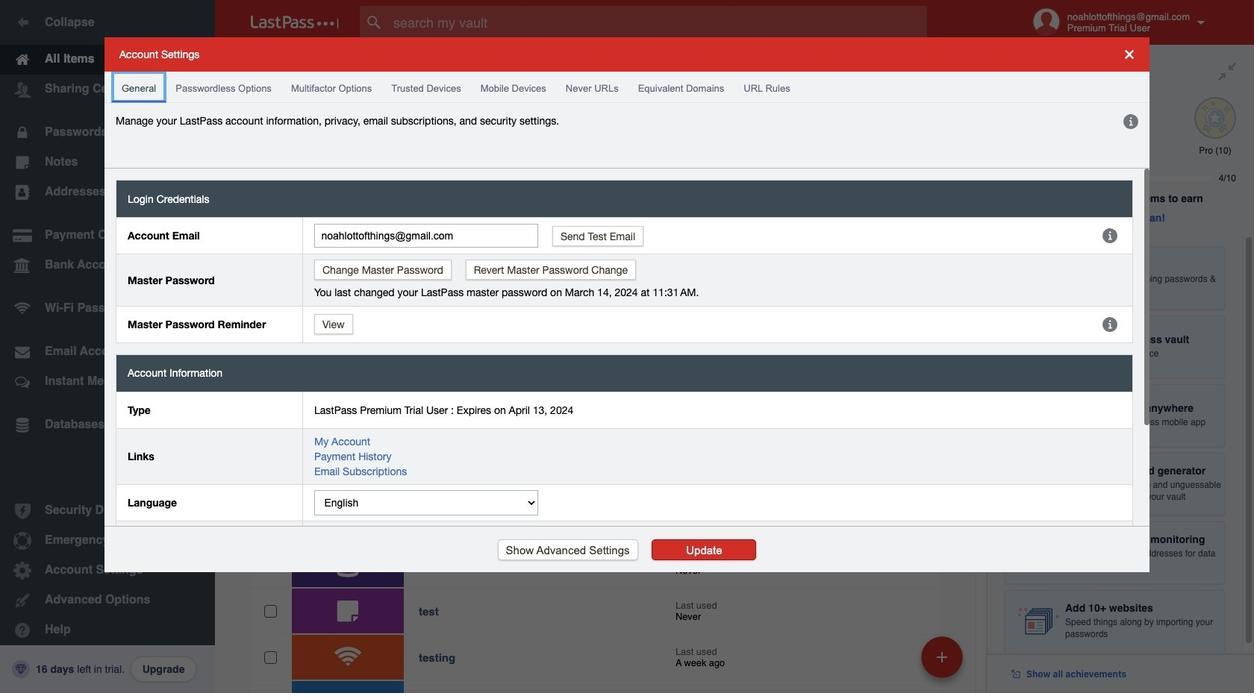 Task type: describe. For each thing, give the bounding box(es) containing it.
new item navigation
[[916, 632, 972, 694]]

vault options navigation
[[215, 45, 987, 90]]

lastpass image
[[251, 16, 339, 29]]

search my vault text field
[[360, 6, 956, 39]]



Task type: locate. For each thing, give the bounding box(es) containing it.
main navigation navigation
[[0, 0, 215, 694]]

Search search field
[[360, 6, 956, 39]]

new item image
[[937, 652, 948, 663]]



Task type: vqa. For each thing, say whether or not it's contained in the screenshot.
text field
no



